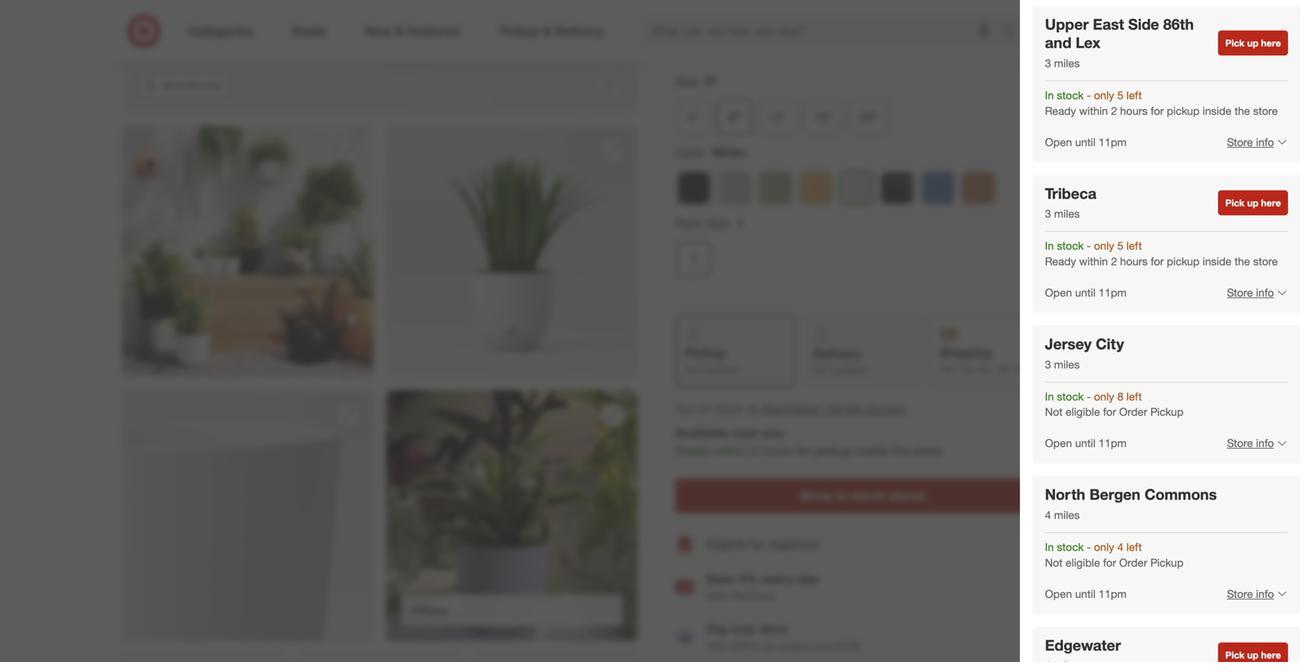 Task type: vqa. For each thing, say whether or not it's contained in the screenshot.
Upper East Side 86th and Lex the ready
yes



Task type: describe. For each thing, give the bounding box(es) containing it.
inside for upper east side 86th and lex
[[1203, 104, 1232, 118]]

shipping
[[940, 345, 992, 361]]

ready for upper east side 86th and lex
[[1045, 104, 1077, 118]]

group containing size
[[674, 73, 1192, 141]]

stock left the at
[[714, 401, 744, 417]]

in stock - only 5 left ready within 2 hours for pickup inside the store for upper east side 86th and lex
[[1045, 88, 1278, 118]]

ancient stone image
[[759, 172, 792, 205]]

0 vertical spatial 1 link
[[1154, 14, 1188, 48]]

search button
[[995, 14, 1033, 52]]

color
[[676, 145, 706, 160]]

pay over time with affirm on orders over $100
[[707, 622, 861, 653]]

when purchased online
[[676, 25, 791, 39]]

time
[[761, 622, 787, 637]]

when
[[676, 25, 704, 39]]

stock inside button
[[853, 488, 885, 503]]

save
[[707, 572, 735, 587]]

group containing pack size
[[674, 215, 1192, 283]]

ready for tribeca
[[1045, 255, 1077, 268]]

registries
[[769, 537, 820, 552]]

pick up here for miles
[[1226, 197, 1281, 209]]

until for 3rd store info dropdown button from the bottom
[[1076, 286, 1096, 299]]

day
[[797, 572, 818, 587]]

of
[[699, 401, 710, 417]]

pack
[[676, 216, 703, 231]]

affirm
[[732, 640, 760, 653]]

16"
[[814, 109, 834, 125]]

white
[[712, 145, 746, 160]]

2 11pm from the top
[[1099, 286, 1127, 299]]

in-
[[837, 488, 853, 503]]

- for 3rd store info dropdown button from the top
[[1087, 390, 1091, 403]]

stock for 3rd store info dropdown button from the bottom
[[1057, 239, 1084, 253]]

at
[[748, 401, 758, 417]]

delivery
[[814, 346, 862, 361]]

store for fourth store info dropdown button
[[1227, 587, 1253, 601]]

on
[[763, 640, 776, 653]]

lex
[[1076, 34, 1101, 52]]

out
[[676, 401, 696, 417]]

left inside in stock - only 8 left not eligible for order pickup
[[1127, 390, 1142, 403]]

pickup inside pickup not available
[[686, 345, 726, 361]]

4" link
[[677, 100, 711, 135]]

inside inside "available near you ready within 2 hours for pickup inside the store"
[[856, 443, 889, 459]]

store for 4th store info dropdown button from the bottom
[[1227, 135, 1253, 149]]

manhattan
[[762, 401, 822, 417]]

manhattan herald square button
[[762, 400, 906, 418]]

pay
[[707, 622, 728, 637]]

4 inside north bergen commons 4 miles
[[1045, 508, 1051, 522]]

eligible for jersey
[[1066, 405, 1100, 419]]

8
[[1118, 390, 1124, 403]]

4 open until 11pm from the top
[[1045, 587, 1127, 601]]

for inside in stock - only 4 left not eligible for order pickup
[[1104, 556, 1117, 570]]

shop
[[163, 79, 186, 91]]

by
[[966, 363, 976, 375]]

8" link
[[718, 100, 752, 135]]

2 for miles
[[1111, 255, 1117, 268]]

open for 3rd store info dropdown button from the top
[[1045, 436, 1072, 450]]

north
[[1045, 486, 1086, 504]]

pickup for commons
[[1151, 556, 1184, 570]]

shop the look
[[163, 79, 222, 91]]

jersey city 3 miles
[[1045, 335, 1125, 371]]

up for side
[[1248, 37, 1259, 49]]

1 11pm from the top
[[1099, 135, 1127, 149]]

not inside pickup not available
[[686, 363, 701, 375]]

1 horizontal spatial 8"
[[729, 109, 741, 125]]

color white
[[676, 145, 746, 160]]

3 11pm from the top
[[1099, 436, 1127, 450]]

only for 4th store info dropdown button from the bottom
[[1094, 88, 1115, 102]]

3 pick from the top
[[1226, 649, 1245, 661]]

pickup for upper east side 86th and lex
[[1167, 104, 1200, 118]]

6
[[1015, 363, 1020, 375]]

in stock - only 4 left not eligible for order pickup
[[1045, 540, 1184, 570]]

bergen
[[1090, 486, 1141, 504]]

shop the look link
[[138, 73, 229, 98]]

photo from kwhites, 5 of 12 image
[[386, 390, 638, 642]]

kwhites
[[411, 605, 449, 616]]

until for 3rd store info dropdown button from the top
[[1076, 436, 1096, 450]]

search
[[995, 25, 1033, 40]]

store for 3rd store info dropdown button from the bottom
[[1227, 286, 1253, 299]]

12"
[[769, 109, 788, 125]]

black image
[[678, 172, 711, 205]]

3 up from the top
[[1248, 649, 1259, 661]]

square
[[866, 401, 906, 417]]

What can we help you find? suggestions appear below search field
[[642, 14, 1006, 48]]

16" link
[[804, 100, 844, 135]]

3 inside jersey city 3 miles
[[1045, 358, 1051, 371]]

0 vertical spatial 8"
[[705, 74, 718, 89]]

the inside "available near you ready within 2 hours for pickup inside the store"
[[892, 443, 910, 459]]

1 left from the top
[[1127, 88, 1142, 102]]

jan
[[997, 363, 1012, 375]]

info for fourth store info dropdown button
[[1256, 587, 1274, 601]]

pickup for 3
[[1151, 405, 1184, 419]]

0 horizontal spatial 1
[[691, 252, 698, 267]]

4"
[[688, 109, 700, 125]]

1 vertical spatial over
[[813, 640, 835, 653]]

in stock - only 8 left not eligible for order pickup
[[1045, 390, 1184, 419]]

pick for miles
[[1226, 197, 1245, 209]]

20"
[[860, 109, 879, 125]]

4 store info from the top
[[1227, 587, 1274, 601]]

fern shower image
[[881, 172, 914, 205]]

- for fourth store info dropdown button
[[1087, 540, 1091, 554]]

save 5% every day with redcard
[[707, 572, 818, 603]]

within inside "available near you ready within 2 hours for pickup inside the store"
[[715, 443, 748, 459]]

available near you ready within 2 hours for pickup inside the store
[[676, 426, 942, 459]]

mindful mint image
[[719, 172, 751, 205]]

1 in from the top
[[1045, 88, 1054, 102]]

eligible
[[707, 537, 747, 552]]

herald
[[825, 401, 862, 417]]

north bergen commons 4 miles
[[1045, 486, 1217, 522]]

$100
[[838, 640, 861, 653]]

eligible for north
[[1066, 556, 1100, 570]]

for inside "available near you ready within 2 hours for pickup inside the store"
[[796, 443, 811, 459]]

stock for fourth store info dropdown button
[[1057, 540, 1084, 554]]

in inside in stock - only 4 left not eligible for order pickup
[[1045, 540, 1054, 554]]

delivery not available
[[814, 346, 868, 376]]

and
[[1045, 34, 1072, 52]]

5 for side
[[1118, 88, 1124, 102]]

order for city
[[1120, 405, 1148, 419]]

within for miles
[[1080, 255, 1108, 268]]

show in-stock stores
[[800, 488, 926, 503]]

self-watering plastic indoor outdoor planter pot - room essentials™, 2 of 12 image
[[122, 126, 374, 378]]



Task type: locate. For each thing, give the bounding box(es) containing it.
1 vertical spatial here
[[1262, 197, 1281, 209]]

1 vertical spatial 1 link
[[677, 242, 711, 277]]

3 here from the top
[[1262, 649, 1281, 661]]

purchased
[[707, 25, 759, 39]]

3 in from the top
[[1045, 390, 1054, 403]]

1 up from the top
[[1248, 37, 1259, 49]]

redcard
[[732, 590, 775, 603]]

20" link
[[850, 100, 890, 135]]

in down jersey
[[1045, 390, 1054, 403]]

1 vertical spatial up
[[1248, 197, 1259, 209]]

group
[[674, 73, 1192, 141], [674, 215, 1192, 283]]

3 - from the top
[[1087, 390, 1091, 403]]

1
[[1178, 16, 1182, 26], [736, 216, 743, 231], [691, 252, 698, 267]]

open up tribeca on the right top
[[1045, 135, 1072, 149]]

dialog containing upper east side 86th and lex
[[1020, 0, 1314, 662]]

2 until from the top
[[1076, 286, 1096, 299]]

near
[[732, 426, 759, 441]]

orders
[[779, 640, 810, 653]]

pickup inside in stock - only 8 left not eligible for order pickup
[[1151, 405, 1184, 419]]

until
[[1076, 135, 1096, 149], [1076, 286, 1096, 299], [1076, 436, 1096, 450], [1076, 587, 1096, 601]]

1 here from the top
[[1262, 37, 1281, 49]]

over
[[732, 622, 758, 637], [813, 640, 835, 653]]

4 left from the top
[[1127, 540, 1142, 554]]

2 vertical spatial pick up here button
[[1219, 643, 1289, 662]]

1 horizontal spatial 1
[[736, 216, 743, 231]]

0 vertical spatial 4
[[1045, 508, 1051, 522]]

1 right side
[[1178, 16, 1182, 26]]

- down lex
[[1087, 88, 1091, 102]]

2 in from the top
[[1045, 239, 1054, 253]]

3 inside tribeca 3 miles
[[1045, 207, 1051, 221]]

2 open from the top
[[1045, 286, 1072, 299]]

-
[[1087, 88, 1091, 102], [1087, 239, 1091, 253], [1087, 390, 1091, 403], [1087, 540, 1091, 554]]

only down upper east side 86th and lex 3 miles
[[1094, 88, 1115, 102]]

miles inside north bergen commons 4 miles
[[1054, 508, 1080, 522]]

- down bergen
[[1087, 540, 1091, 554]]

for inside in stock - only 8 left not eligible for order pickup
[[1104, 405, 1117, 419]]

only down tribeca 3 miles
[[1094, 239, 1115, 253]]

4 in from the top
[[1045, 540, 1054, 554]]

with inside pay over time with affirm on orders over $100
[[707, 640, 729, 653]]

only left "8"
[[1094, 390, 1115, 403]]

open for 3rd store info dropdown button from the bottom
[[1045, 286, 1072, 299]]

quilted blue image
[[922, 172, 955, 205]]

1 vertical spatial pick up here button
[[1219, 190, 1289, 216]]

you
[[763, 426, 784, 441]]

1 vertical spatial size
[[707, 216, 730, 231]]

1 vertical spatial pickup
[[1167, 255, 1200, 268]]

1 vertical spatial pick up here
[[1226, 197, 1281, 209]]

0 horizontal spatial 8"
[[705, 74, 718, 89]]

pickup for tribeca
[[1167, 255, 1200, 268]]

0 vertical spatial hours
[[1121, 104, 1148, 118]]

0 horizontal spatial available
[[703, 363, 740, 375]]

info
[[1256, 135, 1274, 149], [1256, 286, 1274, 299], [1256, 436, 1274, 450], [1256, 587, 1274, 601]]

not up out at the bottom right
[[686, 363, 701, 375]]

2 vertical spatial 1
[[691, 252, 698, 267]]

0 horizontal spatial 1 link
[[677, 242, 711, 277]]

1 info from the top
[[1256, 135, 1274, 149]]

hours for side
[[1121, 104, 1148, 118]]

3 store info from the top
[[1227, 436, 1274, 450]]

0 vertical spatial here
[[1262, 37, 1281, 49]]

3 info from the top
[[1256, 436, 1274, 450]]

store info button
[[1217, 125, 1289, 159], [1217, 276, 1289, 310], [1217, 426, 1289, 461], [1217, 577, 1289, 611]]

hours
[[1121, 104, 1148, 118], [1121, 255, 1148, 268], [761, 443, 793, 459]]

not
[[686, 363, 701, 375], [814, 364, 829, 376], [1045, 405, 1063, 419], [1045, 556, 1063, 570]]

inside
[[1203, 104, 1232, 118], [1203, 255, 1232, 268], [856, 443, 889, 459]]

2 horizontal spatial 1
[[1178, 16, 1182, 26]]

not down "north"
[[1045, 556, 1063, 570]]

eligible for registries
[[707, 537, 820, 552]]

left inside in stock - only 4 left not eligible for order pickup
[[1127, 540, 1142, 554]]

order inside in stock - only 8 left not eligible for order pickup
[[1120, 405, 1148, 419]]

11pm
[[1099, 135, 1127, 149], [1099, 286, 1127, 299], [1099, 436, 1127, 450], [1099, 587, 1127, 601]]

4 down north bergen commons 4 miles
[[1118, 540, 1124, 554]]

1 only from the top
[[1094, 88, 1115, 102]]

with down pay
[[707, 640, 729, 653]]

4
[[1045, 508, 1051, 522], [1118, 540, 1124, 554]]

0 vertical spatial inside
[[1203, 104, 1232, 118]]

4 only from the top
[[1094, 540, 1115, 554]]

2 - from the top
[[1087, 239, 1091, 253]]

open
[[1045, 135, 1072, 149], [1045, 286, 1072, 299], [1045, 436, 1072, 450], [1045, 587, 1072, 601]]

store
[[1227, 135, 1253, 149], [1227, 286, 1253, 299], [1227, 436, 1253, 450], [1227, 587, 1253, 601]]

order inside in stock - only 4 left not eligible for order pickup
[[1120, 556, 1148, 570]]

miles inside jersey city 3 miles
[[1054, 358, 1080, 371]]

until up tribeca on the right top
[[1076, 135, 1096, 149]]

1 pick up here from the top
[[1226, 37, 1281, 49]]

not inside delivery not available
[[814, 364, 829, 376]]

1 vertical spatial 8"
[[729, 109, 741, 125]]

within for side
[[1080, 104, 1108, 118]]

4 down "north"
[[1045, 508, 1051, 522]]

available inside delivery not available
[[831, 364, 868, 376]]

3 until from the top
[[1076, 436, 1096, 450]]

1 vertical spatial group
[[674, 215, 1192, 283]]

1 horizontal spatial 4
[[1118, 540, 1124, 554]]

3 store from the top
[[1227, 436, 1253, 450]]

ready down tribeca 3 miles
[[1045, 255, 1077, 268]]

ready down available at bottom
[[676, 443, 711, 459]]

ready down and on the top
[[1045, 104, 1077, 118]]

stock down and on the top
[[1057, 88, 1084, 102]]

4 - from the top
[[1087, 540, 1091, 554]]

2 open until 11pm from the top
[[1045, 286, 1127, 299]]

info for 3rd store info dropdown button from the bottom
[[1256, 286, 1274, 299]]

show in-stock stores button
[[676, 479, 1051, 513]]

miles down tribeca on the right top
[[1054, 207, 1080, 221]]

2 store info button from the top
[[1217, 276, 1289, 310]]

1 vertical spatial ready
[[1045, 255, 1077, 268]]

here for side
[[1262, 37, 1281, 49]]

east
[[1093, 15, 1125, 33]]

1 3 from the top
[[1045, 56, 1051, 70]]

2 up from the top
[[1248, 197, 1259, 209]]

3 open until 11pm from the top
[[1045, 436, 1127, 450]]

2 vertical spatial pickup
[[1151, 556, 1184, 570]]

2 store info from the top
[[1227, 286, 1274, 299]]

in inside in stock - only 8 left not eligible for order pickup
[[1045, 390, 1054, 403]]

1 vertical spatial hours
[[1121, 255, 1148, 268]]

upper east side 86th and lex 3 miles
[[1045, 15, 1194, 70]]

4 open from the top
[[1045, 587, 1072, 601]]

1 link right east
[[1154, 14, 1188, 48]]

0 vertical spatial pickup
[[1167, 104, 1200, 118]]

open until 11pm
[[1045, 135, 1127, 149], [1045, 286, 1127, 299], [1045, 436, 1127, 450], [1045, 587, 1127, 601]]

here
[[1262, 37, 1281, 49], [1262, 197, 1281, 209], [1262, 649, 1281, 661]]

- inside in stock - only 4 left not eligible for order pickup
[[1087, 540, 1091, 554]]

only inside in stock - only 8 left not eligible for order pickup
[[1094, 390, 1115, 403]]

pickup inside in stock - only 4 left not eligible for order pickup
[[1151, 556, 1184, 570]]

in
[[1045, 88, 1054, 102], [1045, 239, 1054, 253], [1045, 390, 1054, 403], [1045, 540, 1054, 554]]

3
[[1045, 56, 1051, 70], [1045, 207, 1051, 221], [1045, 358, 1051, 371]]

0 vertical spatial 1
[[1178, 16, 1182, 26]]

open until 11pm up jersey
[[1045, 286, 1127, 299]]

self-watering plastic indoor outdoor planter pot - room essentials™, 3 of 12 image
[[386, 126, 638, 378]]

upper
[[1045, 15, 1089, 33]]

stock inside in stock - only 8 left not eligible for order pickup
[[1057, 390, 1084, 403]]

within down lex
[[1080, 104, 1108, 118]]

eligible down "north"
[[1066, 556, 1100, 570]]

0 vertical spatial over
[[732, 622, 758, 637]]

1 vertical spatial store
[[1254, 255, 1278, 268]]

0 horizontal spatial 4
[[1045, 508, 1051, 522]]

pickup inside "available near you ready within 2 hours for pickup inside the store"
[[815, 443, 852, 459]]

8"
[[705, 74, 718, 89], [729, 109, 741, 125]]

3 down jersey
[[1045, 358, 1051, 371]]

until for fourth store info dropdown button
[[1076, 587, 1096, 601]]

jersey
[[1045, 335, 1092, 353]]

eligible inside in stock - only 8 left not eligible for order pickup
[[1066, 405, 1100, 419]]

eligible down jersey city 3 miles
[[1066, 405, 1100, 419]]

1 horizontal spatial size
[[707, 216, 730, 231]]

0 vertical spatial pick up here button
[[1219, 31, 1289, 56]]

commons
[[1145, 486, 1217, 504]]

2 pick up here from the top
[[1226, 197, 1281, 209]]

order for bergen
[[1120, 556, 1148, 570]]

not down jersey city 3 miles
[[1045, 405, 1063, 419]]

size up 4"
[[676, 74, 699, 89]]

0 vertical spatial with
[[707, 590, 729, 603]]

2 eligible from the top
[[1066, 556, 1100, 570]]

1 miles from the top
[[1054, 56, 1080, 70]]

2 group from the top
[[674, 215, 1192, 283]]

3 down and on the top
[[1045, 56, 1051, 70]]

pick up here button for side
[[1219, 31, 1289, 56]]

0 horizontal spatial size
[[676, 74, 699, 89]]

size right pack
[[707, 216, 730, 231]]

pack size 1
[[676, 216, 743, 231]]

0 vertical spatial pick
[[1226, 37, 1245, 49]]

open for 4th store info dropdown button from the bottom
[[1045, 135, 1072, 149]]

0 vertical spatial order
[[1120, 405, 1148, 419]]

pick for side
[[1226, 37, 1245, 49]]

1 eligible from the top
[[1066, 405, 1100, 419]]

1 store from the top
[[1227, 135, 1253, 149]]

3 down tribeca on the right top
[[1045, 207, 1051, 221]]

1 open from the top
[[1045, 135, 1072, 149]]

miles down and on the top
[[1054, 56, 1080, 70]]

4 11pm from the top
[[1099, 587, 1127, 601]]

with
[[707, 590, 729, 603], [707, 640, 729, 653]]

sun orange image
[[800, 172, 833, 205]]

2 inside "available near you ready within 2 hours for pickup inside the store"
[[751, 443, 758, 459]]

it
[[958, 363, 963, 375]]

only inside in stock - only 4 left not eligible for order pickup
[[1094, 540, 1115, 554]]

here for miles
[[1262, 197, 1281, 209]]

edgewater
[[1045, 636, 1121, 654]]

only for 3rd store info dropdown button from the bottom
[[1094, 239, 1115, 253]]

2 here from the top
[[1262, 197, 1281, 209]]

order down "8"
[[1120, 405, 1148, 419]]

stock inside in stock - only 4 left not eligible for order pickup
[[1057, 540, 1084, 554]]

2 vertical spatial up
[[1248, 649, 1259, 661]]

in down "north"
[[1045, 540, 1054, 554]]

86th
[[1164, 15, 1194, 33]]

3 store info button from the top
[[1217, 426, 1289, 461]]

side
[[1129, 15, 1160, 33]]

5 for miles
[[1118, 239, 1124, 253]]

with inside save 5% every day with redcard
[[707, 590, 729, 603]]

not inside in stock - only 4 left not eligible for order pickup
[[1045, 556, 1063, 570]]

1 with from the top
[[707, 590, 729, 603]]

3 pick up here button from the top
[[1219, 643, 1289, 662]]

- for 4th store info dropdown button from the bottom
[[1087, 88, 1091, 102]]

2 in stock - only 5 left ready within 2 hours for pickup inside the store from the top
[[1045, 239, 1278, 268]]

4 store info button from the top
[[1217, 577, 1289, 611]]

2 vertical spatial here
[[1262, 649, 1281, 661]]

available down delivery
[[831, 364, 868, 376]]

cosmic rust image
[[962, 172, 995, 205]]

1 open until 11pm from the top
[[1045, 135, 1127, 149]]

pickup
[[1167, 104, 1200, 118], [1167, 255, 1200, 268], [815, 443, 852, 459]]

miles inside upper east side 86th and lex 3 miles
[[1054, 56, 1080, 70]]

1 vertical spatial 5
[[1118, 239, 1124, 253]]

4 info from the top
[[1256, 587, 1274, 601]]

tribeca
[[1045, 184, 1097, 202]]

0 vertical spatial store
[[1254, 104, 1278, 118]]

store inside "available near you ready within 2 hours for pickup inside the store"
[[914, 443, 942, 459]]

over left $100
[[813, 640, 835, 653]]

show
[[800, 488, 833, 503]]

city
[[1096, 335, 1125, 353]]

out of stock at manhattan herald square
[[676, 401, 906, 417]]

in stock - only 5 left ready within 2 hours for pickup inside the store
[[1045, 88, 1278, 118], [1045, 239, 1278, 268]]

2 vertical spatial pick
[[1226, 649, 1245, 661]]

open until 11pm down in stock - only 4 left not eligible for order pickup
[[1045, 587, 1127, 601]]

0 vertical spatial within
[[1080, 104, 1108, 118]]

open up "north"
[[1045, 436, 1072, 450]]

pick up here button for miles
[[1219, 190, 1289, 216]]

tribeca 3 miles
[[1045, 184, 1097, 221]]

2 5 from the top
[[1118, 239, 1124, 253]]

available up the of
[[703, 363, 740, 375]]

inside for tribeca
[[1203, 255, 1232, 268]]

open for fourth store info dropdown button
[[1045, 587, 1072, 601]]

open up jersey
[[1045, 286, 1072, 299]]

2 vertical spatial pickup
[[815, 443, 852, 459]]

stock for 4th store info dropdown button from the bottom
[[1057, 88, 1084, 102]]

0 vertical spatial 3
[[1045, 56, 1051, 70]]

0 vertical spatial pick up here
[[1226, 37, 1281, 49]]

1 order from the top
[[1120, 405, 1148, 419]]

up for miles
[[1248, 197, 1259, 209]]

until up jersey
[[1076, 286, 1096, 299]]

2 vertical spatial store
[[914, 443, 942, 459]]

4 inside in stock - only 4 left not eligible for order pickup
[[1118, 540, 1124, 554]]

stock left stores on the right bottom of the page
[[853, 488, 885, 503]]

3 open from the top
[[1045, 436, 1072, 450]]

1 vertical spatial 3
[[1045, 207, 1051, 221]]

8" up the white
[[729, 109, 741, 125]]

open until 11pm up tribeca on the right top
[[1045, 135, 1127, 149]]

eligible inside in stock - only 4 left not eligible for order pickup
[[1066, 556, 1100, 570]]

2 vertical spatial hours
[[761, 443, 793, 459]]

2 info from the top
[[1256, 286, 1274, 299]]

look
[[204, 79, 222, 91]]

1 vertical spatial with
[[707, 640, 729, 653]]

stock down tribeca 3 miles
[[1057, 239, 1084, 253]]

3 miles from the top
[[1054, 358, 1080, 371]]

0 vertical spatial eligible
[[1066, 405, 1100, 419]]

the inside "link"
[[188, 79, 202, 91]]

pickup not available
[[686, 345, 740, 375]]

2 vertical spatial pick up here
[[1226, 649, 1281, 661]]

until down in stock - only 8 left not eligible for order pickup
[[1076, 436, 1096, 450]]

2 for side
[[1111, 104, 1117, 118]]

online
[[762, 25, 791, 39]]

shipping get it by sat, jan 6
[[940, 345, 1020, 375]]

stores
[[889, 488, 926, 503]]

dialog
[[1020, 0, 1314, 662]]

2
[[1111, 104, 1117, 118], [1111, 255, 1117, 268], [751, 443, 758, 459]]

stock down jersey city 3 miles
[[1057, 390, 1084, 403]]

1 in stock - only 5 left ready within 2 hours for pickup inside the store from the top
[[1045, 88, 1278, 118]]

stock
[[1057, 88, 1084, 102], [1057, 239, 1084, 253], [1057, 390, 1084, 403], [714, 401, 744, 417], [853, 488, 885, 503], [1057, 540, 1084, 554]]

not inside in stock - only 8 left not eligible for order pickup
[[1045, 405, 1063, 419]]

miles down "north"
[[1054, 508, 1080, 522]]

with down save on the right of page
[[707, 590, 729, 603]]

1 vertical spatial eligible
[[1066, 556, 1100, 570]]

stock down "north"
[[1057, 540, 1084, 554]]

5%
[[739, 572, 758, 587]]

open until 11pm down in stock - only 8 left not eligible for order pickup
[[1045, 436, 1127, 450]]

2 pick up here button from the top
[[1219, 190, 1289, 216]]

miles
[[1054, 56, 1080, 70], [1054, 207, 1080, 221], [1054, 358, 1080, 371], [1054, 508, 1080, 522]]

0 vertical spatial 5
[[1118, 88, 1124, 102]]

available
[[676, 426, 729, 441]]

pick
[[1226, 37, 1245, 49], [1226, 197, 1245, 209], [1226, 649, 1245, 661]]

ready inside "available near you ready within 2 hours for pickup inside the store"
[[676, 443, 711, 459]]

3 pick up here from the top
[[1226, 649, 1281, 661]]

2 pick from the top
[[1226, 197, 1245, 209]]

1 store info from the top
[[1227, 135, 1274, 149]]

0 vertical spatial pickup
[[686, 345, 726, 361]]

within down tribeca 3 miles
[[1080, 255, 1108, 268]]

store
[[1254, 104, 1278, 118], [1254, 255, 1278, 268], [914, 443, 942, 459]]

2 order from the top
[[1120, 556, 1148, 570]]

1 - from the top
[[1087, 88, 1091, 102]]

4 miles from the top
[[1054, 508, 1080, 522]]

available for pickup
[[703, 363, 740, 375]]

- left "8"
[[1087, 390, 1091, 403]]

stock for 3rd store info dropdown button from the top
[[1057, 390, 1084, 403]]

size 8"
[[676, 74, 718, 89]]

1 vertical spatial 1
[[736, 216, 743, 231]]

0 vertical spatial 2
[[1111, 104, 1117, 118]]

0 vertical spatial up
[[1248, 37, 1259, 49]]

- for 3rd store info dropdown button from the bottom
[[1087, 239, 1091, 253]]

1 pick from the top
[[1226, 37, 1245, 49]]

pick up here for side
[[1226, 37, 1281, 49]]

info for 3rd store info dropdown button from the top
[[1256, 436, 1274, 450]]

the
[[188, 79, 202, 91], [1235, 104, 1251, 118], [1235, 255, 1251, 268], [892, 443, 910, 459]]

within down near
[[715, 443, 748, 459]]

2 only from the top
[[1094, 239, 1115, 253]]

0 vertical spatial size
[[676, 74, 699, 89]]

2 store from the top
[[1227, 286, 1253, 299]]

order down north bergen commons 4 miles
[[1120, 556, 1148, 570]]

hours for miles
[[1121, 255, 1148, 268]]

0 vertical spatial in stock - only 5 left ready within 2 hours for pickup inside the store
[[1045, 88, 1278, 118]]

2 vertical spatial ready
[[676, 443, 711, 459]]

self-watering plastic indoor outdoor planter pot - room essentials™, 1 of 12 image
[[122, 0, 638, 113]]

0 vertical spatial group
[[674, 73, 1192, 141]]

miles inside tribeca 3 miles
[[1054, 207, 1080, 221]]

in down and on the top
[[1045, 88, 1054, 102]]

2 vertical spatial 2
[[751, 443, 758, 459]]

only for fourth store info dropdown button
[[1094, 540, 1115, 554]]

in down tribeca 3 miles
[[1045, 239, 1054, 253]]

info for 4th store info dropdown button from the bottom
[[1256, 135, 1274, 149]]

1 horizontal spatial over
[[813, 640, 835, 653]]

2 3 from the top
[[1045, 207, 1051, 221]]

open up edgewater
[[1045, 587, 1072, 601]]

2 vertical spatial 3
[[1045, 358, 1051, 371]]

4 until from the top
[[1076, 587, 1096, 601]]

ready
[[1045, 104, 1077, 118], [1045, 255, 1077, 268], [676, 443, 711, 459]]

available inside pickup not available
[[703, 363, 740, 375]]

1 vertical spatial 2
[[1111, 255, 1117, 268]]

4 store from the top
[[1227, 587, 1253, 601]]

self-watering plastic indoor outdoor planter pot - room essentials™, 4 of 12 image
[[122, 390, 374, 642]]

12" link
[[758, 100, 798, 135]]

2 miles from the top
[[1054, 207, 1080, 221]]

1 vertical spatial pickup
[[1151, 405, 1184, 419]]

miles down jersey
[[1054, 358, 1080, 371]]

until for 4th store info dropdown button from the bottom
[[1076, 135, 1096, 149]]

until down in stock - only 4 left not eligible for order pickup
[[1076, 587, 1096, 601]]

- down tribeca 3 miles
[[1087, 239, 1091, 253]]

3 3 from the top
[[1045, 358, 1051, 371]]

store for 3rd store info dropdown button from the top
[[1227, 436, 1253, 450]]

1 vertical spatial inside
[[1203, 255, 1232, 268]]

in stock - only 5 left ready within 2 hours for pickup inside the store for tribeca
[[1045, 239, 1278, 268]]

3 inside upper east side 86th and lex 3 miles
[[1045, 56, 1051, 70]]

1 group from the top
[[674, 73, 1192, 141]]

1 vertical spatial order
[[1120, 556, 1148, 570]]

2 vertical spatial inside
[[856, 443, 889, 459]]

3 left from the top
[[1127, 390, 1142, 403]]

order
[[1120, 405, 1148, 419], [1120, 556, 1148, 570]]

not down delivery
[[814, 364, 829, 376]]

sat,
[[978, 363, 995, 375]]

2 vertical spatial within
[[715, 443, 748, 459]]

only for 3rd store info dropdown button from the top
[[1094, 390, 1115, 403]]

1 vertical spatial pick
[[1226, 197, 1245, 209]]

- inside in stock - only 8 left not eligible for order pickup
[[1087, 390, 1091, 403]]

pick up here
[[1226, 37, 1281, 49], [1226, 197, 1281, 209], [1226, 649, 1281, 661]]

get
[[940, 363, 955, 375]]

1 horizontal spatial available
[[831, 364, 868, 376]]

1 down mindful mint image
[[736, 216, 743, 231]]

available
[[703, 363, 740, 375], [831, 364, 868, 376]]

1 store info button from the top
[[1217, 125, 1289, 159]]

2 left from the top
[[1127, 239, 1142, 253]]

0 vertical spatial ready
[[1045, 104, 1077, 118]]

1 5 from the top
[[1118, 88, 1124, 102]]

0 horizontal spatial over
[[732, 622, 758, 637]]

store for upper east side 86th and lex
[[1254, 104, 1278, 118]]

1 until from the top
[[1076, 135, 1096, 149]]

hours inside "available near you ready within 2 hours for pickup inside the store"
[[761, 443, 793, 459]]

store for tribeca
[[1254, 255, 1278, 268]]

every
[[761, 572, 794, 587]]

1 down pack
[[691, 252, 698, 267]]

1 pick up here button from the top
[[1219, 31, 1289, 56]]

2 with from the top
[[707, 640, 729, 653]]

1 link down pack
[[677, 242, 711, 277]]

white image
[[840, 172, 873, 205]]

8" up 4" link
[[705, 74, 718, 89]]

3 only from the top
[[1094, 390, 1115, 403]]

over up affirm
[[732, 622, 758, 637]]

1 vertical spatial within
[[1080, 255, 1108, 268]]

1 horizontal spatial 1 link
[[1154, 14, 1188, 48]]

only down north bergen commons 4 miles
[[1094, 540, 1115, 554]]

1 vertical spatial in stock - only 5 left ready within 2 hours for pickup inside the store
[[1045, 239, 1278, 268]]

available for delivery
[[831, 364, 868, 376]]

1 vertical spatial 4
[[1118, 540, 1124, 554]]



